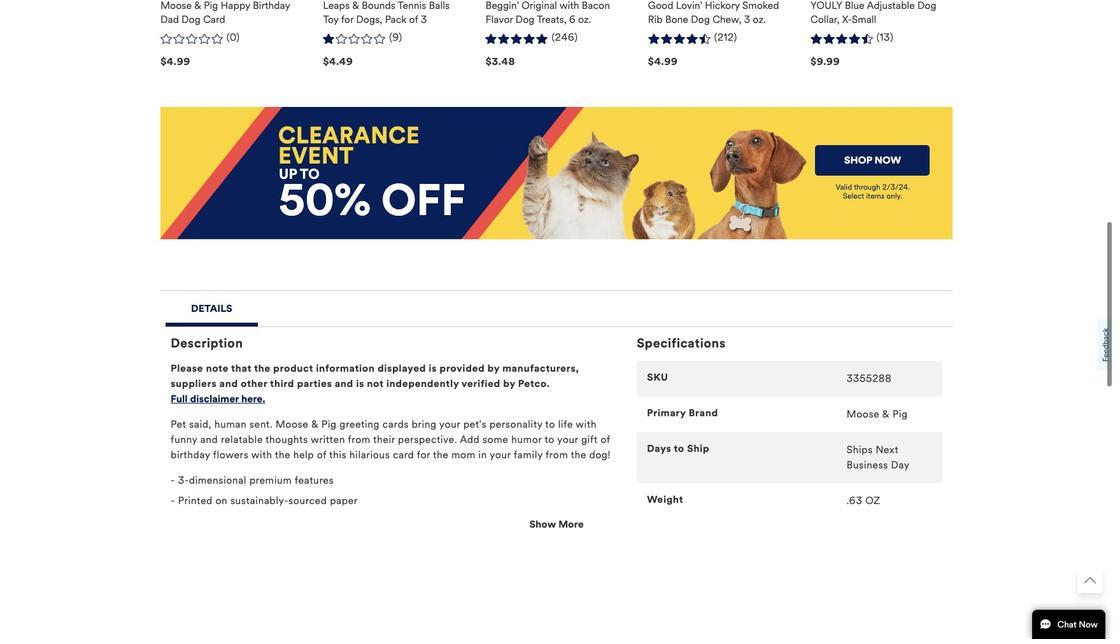 Task type: describe. For each thing, give the bounding box(es) containing it.
a cat, a gerbil, and a dog. image
[[520, 107, 809, 240]]

brand
[[689, 407, 718, 419]]

thoughts
[[266, 434, 308, 446]]

ships
[[847, 444, 873, 456]]

flowers
[[213, 449, 249, 461]]

valid
[[836, 183, 852, 192]]

business
[[847, 459, 888, 471]]

next
[[876, 444, 899, 456]]

scroll to top image
[[1085, 575, 1096, 587]]

valid through 2/3/24. select items only.
[[836, 183, 910, 201]]

to
[[300, 166, 320, 183]]

funny
[[171, 434, 197, 446]]

2 vertical spatial your
[[490, 449, 511, 461]]

product
[[273, 363, 313, 375]]

and inside pet said, human sent. moose & pig greeting cards bring your pet's personality to life with funny and relatable thoughts written from their perspective. add some humor to your gift of birthday flowers with the help of this hilarious card for the mom in your family from the dog!
[[200, 434, 218, 446]]

please note that the product information displayed is provided by manufacturers, suppliers and other third parties and is not independently verified by petco. full disclaimer here.
[[171, 363, 579, 405]]

life
[[558, 419, 573, 431]]

this
[[329, 449, 347, 461]]

days to ship
[[647, 443, 710, 455]]

items
[[866, 192, 885, 201]]

& inside pet said, human sent. moose & pig greeting cards bring your pet's personality to life with funny and relatable thoughts written from their perspective. add some humor to your gift of birthday flowers with the help of this hilarious card for the mom in your family from the dog!
[[311, 419, 319, 431]]

moose inside pet said, human sent. moose & pig greeting cards bring your pet's personality to life with funny and relatable thoughts written from their perspective. add some humor to your gift of birthday flowers with the help of this hilarious card for the mom in your family from the dog!
[[276, 419, 309, 431]]

up
[[279, 166, 297, 183]]

sustainably-
[[231, 495, 289, 507]]

premium
[[249, 475, 292, 487]]

0 vertical spatial of
[[601, 434, 610, 446]]

on
[[216, 495, 228, 507]]

through
[[854, 183, 881, 192]]

perspective.
[[398, 434, 457, 446]]

- for - 3-dimensional premium features
[[171, 475, 175, 487]]

shop now
[[844, 154, 901, 167]]

to right humor
[[545, 434, 555, 446]]

to left life
[[545, 419, 555, 431]]

card
[[393, 449, 414, 461]]

provided
[[440, 363, 485, 375]]

cards
[[383, 419, 409, 431]]

family
[[514, 449, 543, 461]]

0 vertical spatial by
[[488, 363, 500, 375]]

1 vertical spatial of
[[317, 449, 327, 461]]

dog!
[[589, 449, 611, 461]]

1 horizontal spatial pig
[[893, 408, 908, 421]]

greeting
[[340, 419, 380, 431]]

oz
[[866, 495, 881, 507]]

primary brand
[[647, 407, 718, 419]]

.63
[[847, 495, 863, 507]]

details
[[191, 303, 232, 315]]

.63 oz
[[847, 495, 881, 507]]

- 3-dimensional premium features
[[171, 475, 334, 487]]

paper
[[330, 495, 358, 507]]

for
[[417, 449, 430, 461]]

hilarious
[[350, 449, 390, 461]]

suppliers
[[171, 378, 217, 390]]

0 vertical spatial from
[[348, 434, 371, 446]]

50%
[[279, 174, 371, 227]]

sent.
[[250, 419, 273, 431]]

help
[[293, 449, 314, 461]]

2 horizontal spatial your
[[557, 434, 579, 446]]

ship
[[687, 443, 710, 455]]

pet
[[171, 419, 186, 431]]

some
[[483, 434, 509, 446]]

description
[[171, 336, 243, 352]]

now
[[875, 154, 901, 167]]

1 horizontal spatial moose
[[847, 408, 880, 421]]

more
[[559, 519, 584, 531]]

- printed on sustainably-sourced paper
[[171, 495, 358, 507]]

show
[[530, 519, 556, 531]]

verified
[[462, 378, 501, 390]]

written
[[311, 434, 345, 446]]

features
[[295, 475, 334, 487]]



Task type: locate. For each thing, give the bounding box(es) containing it.
not
[[367, 378, 384, 390]]

relatable
[[221, 434, 263, 446]]

moose & pig
[[847, 408, 908, 421]]

0 horizontal spatial pig
[[322, 419, 337, 431]]

shop now link
[[816, 145, 930, 176]]

pig up written
[[322, 419, 337, 431]]

pig inside pet said, human sent. moose & pig greeting cards bring your pet's personality to life with funny and relatable thoughts written from their perspective. add some humor to your gift of birthday flowers with the help of this hilarious card for the mom in your family from the dog!
[[322, 419, 337, 431]]

-
[[171, 475, 175, 487], [171, 495, 175, 507]]

0 horizontal spatial your
[[439, 419, 461, 431]]

1 horizontal spatial by
[[503, 378, 515, 390]]

of right gift
[[601, 434, 610, 446]]

shop
[[844, 154, 873, 167]]

1 horizontal spatial with
[[576, 419, 597, 431]]

your down life
[[557, 434, 579, 446]]

the
[[254, 363, 271, 375], [275, 449, 291, 461], [433, 449, 449, 461], [571, 449, 587, 461]]

2 horizontal spatial and
[[335, 378, 353, 390]]

sku
[[647, 371, 668, 384]]

pet said, human sent. moose & pig greeting cards bring your pet's personality to life with funny and relatable thoughts written from their perspective. add some humor to your gift of birthday flowers with the help of this hilarious card for the mom in your family from the dog!
[[171, 419, 611, 461]]

1 vertical spatial from
[[546, 449, 568, 461]]

2 - from the top
[[171, 495, 175, 507]]

and down the 'said,'
[[200, 434, 218, 446]]

manufacturers,
[[503, 363, 579, 375]]

printed
[[178, 495, 213, 507]]

0 vertical spatial your
[[439, 419, 461, 431]]

is up independently
[[429, 363, 437, 375]]

show more
[[530, 519, 584, 531]]

independently
[[387, 378, 459, 390]]

full
[[171, 393, 188, 405]]

& up next
[[883, 408, 890, 421]]

day
[[891, 459, 910, 471]]

the up the other
[[254, 363, 271, 375]]

is
[[429, 363, 437, 375], [356, 378, 364, 390]]

50% off
[[279, 174, 466, 227]]

0 horizontal spatial &
[[311, 419, 319, 431]]

0 vertical spatial with
[[576, 419, 597, 431]]

dimensional
[[189, 475, 247, 487]]

petco.
[[518, 378, 550, 390]]

1 vertical spatial is
[[356, 378, 364, 390]]

parties
[[297, 378, 332, 390]]

1 horizontal spatial of
[[601, 434, 610, 446]]

0 horizontal spatial by
[[488, 363, 500, 375]]

0 horizontal spatial and
[[200, 434, 218, 446]]

personality
[[490, 419, 543, 431]]

of
[[601, 434, 610, 446], [317, 449, 327, 461]]

styled arrow button link
[[1078, 568, 1103, 594]]

in
[[479, 449, 487, 461]]

with
[[576, 419, 597, 431], [251, 449, 272, 461]]

by up verified
[[488, 363, 500, 375]]

show more button
[[161, 517, 953, 533]]

third
[[270, 378, 294, 390]]

information
[[316, 363, 375, 375]]

pet's
[[464, 419, 487, 431]]

your
[[439, 419, 461, 431], [557, 434, 579, 446], [490, 449, 511, 461]]

0 horizontal spatial with
[[251, 449, 272, 461]]

1 horizontal spatial and
[[219, 378, 238, 390]]

moose up thoughts
[[276, 419, 309, 431]]

from
[[348, 434, 371, 446], [546, 449, 568, 461]]

your down some at the bottom of the page
[[490, 449, 511, 461]]

disclaimer
[[190, 393, 239, 405]]

0 horizontal spatial from
[[348, 434, 371, 446]]

select
[[843, 192, 865, 201]]

0 horizontal spatial of
[[317, 449, 327, 461]]

0 horizontal spatial moose
[[276, 419, 309, 431]]

full disclaimer here. button
[[171, 392, 265, 407]]

from down the greeting
[[348, 434, 371, 446]]

1 horizontal spatial is
[[429, 363, 437, 375]]

other
[[241, 378, 268, 390]]

with up gift
[[576, 419, 597, 431]]

only.
[[887, 192, 903, 201]]

1 vertical spatial -
[[171, 495, 175, 507]]

said,
[[189, 419, 212, 431]]

winter clearance. image
[[279, 126, 419, 164]]

bring
[[412, 419, 437, 431]]

primary
[[647, 407, 686, 419]]

your left pet's
[[439, 419, 461, 431]]

human
[[214, 419, 247, 431]]

moose
[[847, 408, 880, 421], [276, 419, 309, 431]]

humor
[[512, 434, 542, 446]]

of left "this"
[[317, 449, 327, 461]]

by left petco.
[[503, 378, 515, 390]]

to
[[545, 419, 555, 431], [545, 434, 555, 446], [674, 443, 685, 455]]

the down gift
[[571, 449, 587, 461]]

pig
[[893, 408, 908, 421], [322, 419, 337, 431]]

off
[[381, 174, 466, 227]]

note
[[206, 363, 229, 375]]

birthday
[[171, 449, 210, 461]]

2/3/24.
[[883, 183, 910, 192]]

1 - from the top
[[171, 475, 175, 487]]

gift
[[582, 434, 598, 446]]

days
[[647, 443, 672, 455]]

3355288
[[847, 373, 892, 385]]

up to
[[279, 166, 320, 183]]

1 horizontal spatial &
[[883, 408, 890, 421]]

the down thoughts
[[275, 449, 291, 461]]

1 vertical spatial with
[[251, 449, 272, 461]]

the right 'for'
[[433, 449, 449, 461]]

sourced
[[289, 495, 327, 507]]

details button
[[166, 291, 258, 323]]

from right family
[[546, 449, 568, 461]]

1 horizontal spatial your
[[490, 449, 511, 461]]

1 vertical spatial your
[[557, 434, 579, 446]]

here.
[[241, 393, 265, 405]]

the inside please note that the product information displayed is provided by manufacturers, suppliers and other third parties and is not independently verified by petco. full disclaimer here.
[[254, 363, 271, 375]]

- left printed
[[171, 495, 175, 507]]

specifications
[[637, 336, 726, 352]]

please
[[171, 363, 203, 375]]

pig up next
[[893, 408, 908, 421]]

- left 3-
[[171, 475, 175, 487]]

with down relatable on the left bottom of the page
[[251, 449, 272, 461]]

3-
[[178, 475, 189, 487]]

tab panel
[[161, 326, 953, 565]]

displayed
[[378, 363, 426, 375]]

their
[[373, 434, 395, 446]]

and up full disclaimer here. button on the left
[[219, 378, 238, 390]]

is left not
[[356, 378, 364, 390]]

that
[[231, 363, 252, 375]]

0 vertical spatial -
[[171, 475, 175, 487]]

to left ship
[[674, 443, 685, 455]]

1 vertical spatial by
[[503, 378, 515, 390]]

- for - printed on sustainably-sourced paper
[[171, 495, 175, 507]]

add
[[460, 434, 480, 446]]

mom
[[452, 449, 476, 461]]

tab panel containing description
[[161, 326, 953, 565]]

ships next business day
[[847, 444, 910, 471]]

0 horizontal spatial is
[[356, 378, 364, 390]]

& up written
[[311, 419, 319, 431]]

0 vertical spatial is
[[429, 363, 437, 375]]

1 horizontal spatial from
[[546, 449, 568, 461]]

by
[[488, 363, 500, 375], [503, 378, 515, 390]]

and
[[219, 378, 238, 390], [335, 378, 353, 390], [200, 434, 218, 446]]

and down the information
[[335, 378, 353, 390]]

moose up ships
[[847, 408, 880, 421]]



Task type: vqa. For each thing, say whether or not it's contained in the screenshot.
per
no



